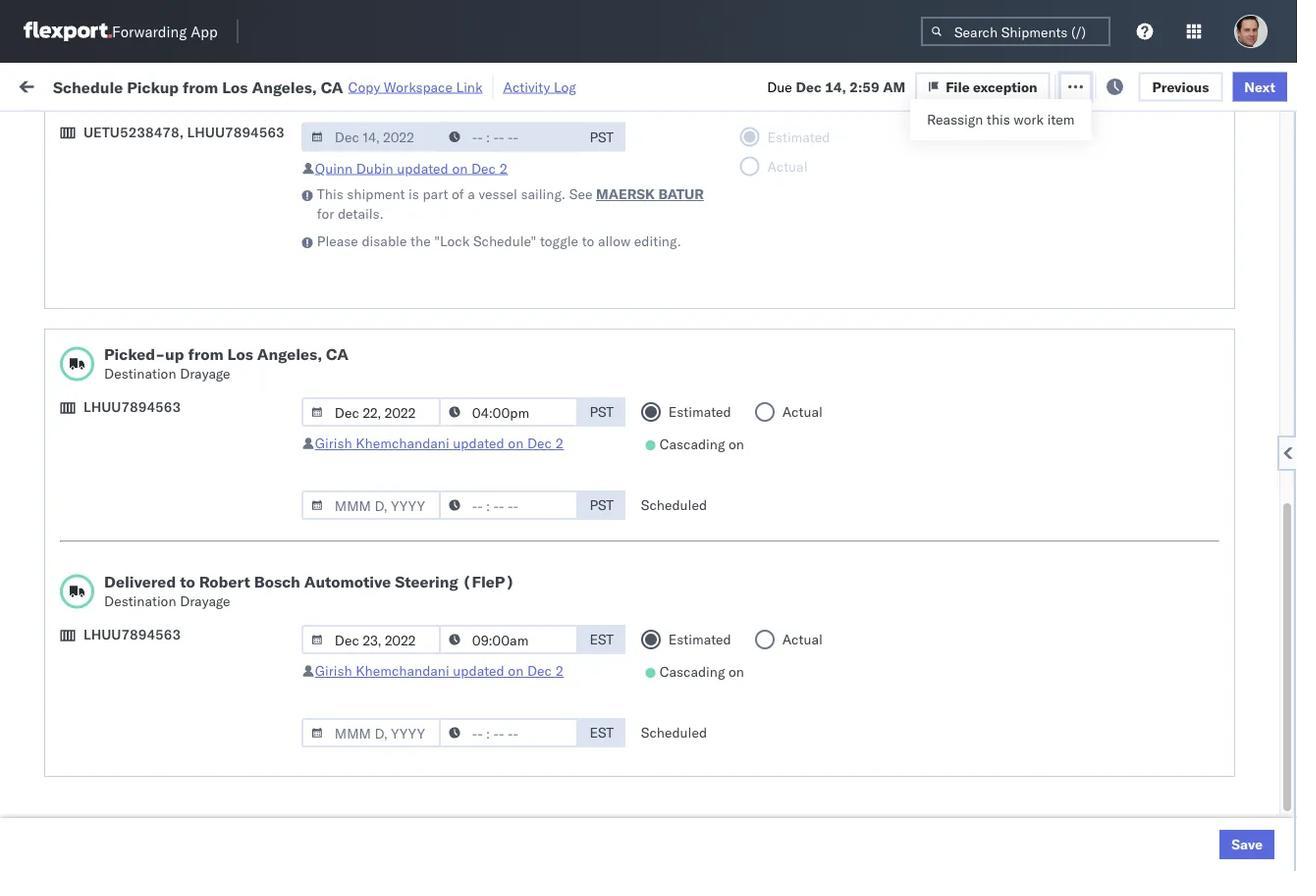 Task type: locate. For each thing, give the bounding box(es) containing it.
lhuu789456
[[1210, 499, 1297, 516], [1210, 542, 1297, 559], [1210, 585, 1297, 602]]

1 girish from the top
[[315, 435, 352, 452]]

0 vertical spatial documents
[[45, 206, 116, 223]]

1 vertical spatial khemchandani
[[356, 663, 449, 680]]

los inside picked-up from los angeles, ca destination drayage
[[227, 345, 253, 364]]

documents for 2:00 am est, nov 9, 2022
[[45, 465, 116, 482]]

consignee
[[824, 629, 889, 646]]

is
[[409, 186, 419, 203]]

1 khemchandani from the top
[[356, 435, 449, 452]]

cascading on
[[659, 436, 744, 453], [659, 664, 744, 681]]

0 vertical spatial khemchandani
[[356, 435, 449, 452]]

girish up 2:00
[[315, 435, 352, 452]]

jan left 25,
[[408, 759, 430, 776]]

0 horizontal spatial :
[[141, 122, 144, 136]]

destination inside picked-up from los angeles, ca destination drayage
[[104, 365, 176, 382]]

schedule delivery appointment down workitem button
[[45, 239, 241, 256]]

edt, for upload customs clearance documents
[[375, 197, 406, 214]]

gvcu526586 up abcd123456
[[1210, 715, 1297, 732]]

schedule delivery appointment button down picked- on the top left of page
[[45, 368, 241, 389]]

flexport
[[729, 629, 780, 646]]

jan for schedule delivery appointment
[[416, 672, 438, 689]]

confirm left delivered
[[45, 585, 95, 602]]

2 schedule delivery appointment button from the top
[[45, 368, 241, 389]]

4 schedule delivery appointment button from the top
[[45, 670, 241, 692]]

1 gvcu526586 from the top
[[1210, 672, 1297, 689]]

flex- for 1846748
[[1084, 326, 1126, 344]]

confirm inside confirm pickup from los angeles, ca
[[45, 532, 95, 549]]

file exception up this
[[946, 78, 1037, 95]]

mmm d, yyyy text field up 2:59 am est, jan 25, 2023
[[301, 719, 441, 748]]

0 vertical spatial work
[[56, 71, 107, 98]]

2:00 am est, nov 9, 2022
[[316, 456, 487, 473]]

3 upload from the top
[[45, 791, 90, 808]]

girish khemchandani updated on dec 2 button
[[315, 435, 564, 452], [315, 663, 564, 680]]

1 actual from the top
[[782, 404, 823, 421]]

0 vertical spatial est
[[590, 631, 614, 649]]

0 vertical spatial cascading on
[[659, 436, 744, 453]]

upload for 2:00 am est, nov 9, 2022
[[45, 445, 90, 462]]

11:30 pm est, jan 28, 2023
[[316, 802, 500, 819]]

1 vertical spatial updated
[[453, 435, 504, 452]]

2 ceau752228 from the top
[[1210, 283, 1297, 300]]

jan
[[408, 629, 430, 646], [416, 672, 438, 689], [416, 715, 438, 733], [408, 759, 430, 776], [416, 802, 438, 819]]

est, down "2:00 am est, nov 9, 2022"
[[375, 499, 405, 516]]

3 resize handle column header from the left
[[568, 152, 591, 872]]

upload customs clearance documents down schedule pickup from rotterdam, netherlands
[[45, 791, 215, 828]]

for down the this
[[317, 205, 334, 222]]

0 vertical spatial confirm
[[45, 532, 95, 549]]

schedule inside schedule pickup from rotterdam, netherlands
[[45, 705, 103, 722]]

jan for schedule pickup from rotterdam, netherlands
[[416, 715, 438, 733]]

schedule delivery appointment button down workitem button
[[45, 238, 241, 260]]

1 vertical spatial clearance
[[152, 445, 215, 462]]

1 upload from the top
[[45, 186, 90, 203]]

1 flex- from the top
[[1084, 326, 1126, 344]]

3 lhuu789456 from the top
[[1210, 585, 1297, 602]]

upload customs clearance documents for 3:00
[[45, 186, 215, 223]]

0 vertical spatial actual
[[782, 404, 823, 421]]

4 mmm d, yyyy text field from the top
[[301, 625, 441, 655]]

0 vertical spatial girish
[[315, 435, 352, 452]]

upload customs clearance documents button for 2:00 am est, nov 9, 2022
[[45, 444, 279, 486]]

0 vertical spatial pst
[[590, 128, 614, 145]]

2 vertical spatial pst
[[590, 497, 614, 514]]

1 11:30 pm est, jan 23, 2023 from the top
[[316, 672, 500, 689]]

upload customs clearance documents button up the confirm pickup from los angeles, ca "link"
[[45, 444, 279, 486]]

11 fcl from the top
[[645, 759, 670, 776]]

pickup inside confirm pickup from los angeles, ca
[[99, 532, 141, 549]]

appointment up the confirm pickup from los angeles, ca "link"
[[161, 498, 241, 516]]

2 actual from the top
[[782, 631, 823, 649]]

mmm d, yyyy text field down "2:00 am est, nov 9, 2022"
[[301, 491, 441, 520]]

schedule delivery appointment up schedule pickup from rotterdam, netherlands
[[45, 671, 241, 688]]

1 vertical spatial work
[[1014, 111, 1044, 128]]

-- : -- -- text field down (flep) at the bottom left of the page
[[439, 625, 578, 655]]

1 girish khemchandani updated on dec 2 button from the top
[[315, 435, 564, 452]]

1 vertical spatial girish khemchandani updated on dec 2 button
[[315, 663, 564, 680]]

girish khemchandani updated on dec 2 button for ca
[[315, 435, 564, 452]]

delivery up schedule pickup from rotterdam, netherlands
[[107, 671, 157, 688]]

2 appointment from the top
[[161, 369, 241, 386]]

ca
[[321, 77, 343, 96], [45, 292, 64, 309], [45, 335, 64, 353], [326, 345, 349, 364], [45, 422, 64, 439], [45, 551, 64, 569], [45, 638, 64, 655], [45, 767, 64, 785]]

2 scheduled from the top
[[641, 725, 707, 742]]

appointment up rotterdam,
[[161, 671, 241, 688]]

2 vertical spatial 23,
[[441, 715, 462, 733]]

0 vertical spatial 11:30
[[316, 672, 355, 689]]

11:30
[[316, 672, 355, 689], [316, 715, 355, 733], [316, 802, 355, 819]]

bosch ocean test
[[729, 326, 841, 344], [856, 326, 968, 344], [729, 413, 841, 430], [729, 456, 841, 473], [729, 543, 841, 560], [856, 543, 968, 560]]

item
[[1047, 111, 1075, 128]]

copy workspace link button
[[348, 78, 483, 95]]

2 confirm from the top
[[45, 585, 95, 602]]

delivered to robert bosch automotive steering (flep) destination drayage
[[104, 572, 515, 610]]

1 customs from the top
[[93, 186, 149, 203]]

3 pst from the top
[[590, 497, 614, 514]]

11:30 down 2:59 am est, jan 25, 2023
[[316, 802, 355, 819]]

3 appointment from the top
[[161, 498, 241, 516]]

: left "no"
[[452, 122, 455, 136]]

4 appointment from the top
[[161, 671, 241, 688]]

2 vertical spatial 2
[[555, 663, 564, 680]]

cascading on for delivered to robert bosch automotive steering (flep)
[[659, 664, 744, 681]]

2023 up -- : -- -- text field
[[466, 672, 500, 689]]

2 est from the top
[[590, 725, 614, 742]]

khemchandani for ca
[[356, 435, 449, 452]]

2 upload customs clearance documents button from the top
[[45, 444, 279, 486]]

schedule delivery appointment button for 11:30 pm est, jan 23, 2023
[[45, 670, 241, 692]]

flex- for 2130387
[[1084, 802, 1126, 819]]

automotive
[[304, 572, 391, 592]]

integration
[[856, 802, 924, 819]]

1 vertical spatial 11:30
[[316, 715, 355, 733]]

please
[[317, 233, 358, 250]]

my work
[[20, 71, 107, 98]]

2 vertical spatial lhuu7894563
[[83, 626, 181, 644]]

quinn dubin updated on dec 2
[[315, 160, 508, 177]]

pst for girish khemchandani updated on dec 2
[[590, 404, 614, 421]]

khemchandani down "2:59 am est, jan 13, 2023"
[[356, 663, 449, 680]]

1 vertical spatial destination
[[104, 593, 176, 610]]

2 vandelay from the left
[[856, 759, 913, 776]]

0 vertical spatial clearance
[[152, 186, 215, 203]]

3 schedule pickup from los angeles, ca button from the top
[[45, 401, 279, 442]]

4 2:59 am edt, nov 5, 2022 from the top
[[316, 413, 488, 430]]

1 fcl from the top
[[645, 197, 670, 214]]

schedule for fourth schedule pickup from los angeles, ca button from the bottom of the page
[[45, 316, 103, 333]]

1 cascading on from the top
[[659, 436, 744, 453]]

14, right due
[[825, 78, 846, 95]]

1 pst from the top
[[590, 128, 614, 145]]

upload customs clearance documents button
[[45, 185, 279, 226], [45, 444, 279, 486]]

appointment for 2:59 am edt, nov 5, 2022
[[161, 239, 241, 256]]

girish khemchandani updated on dec 2 button for steering
[[315, 663, 564, 680]]

activity
[[503, 78, 550, 95]]

est, up "2:59 am est, jan 13, 2023"
[[375, 586, 405, 603]]

1 horizontal spatial :
[[452, 122, 455, 136]]

progress
[[306, 122, 355, 136]]

3 schedule delivery appointment from the top
[[45, 498, 241, 516]]

mmm d, yyyy text field for 3rd -- : -- -- text box from the bottom
[[301, 398, 441, 427]]

4 fcl from the top
[[645, 413, 670, 430]]

23, up 25,
[[441, 715, 462, 733]]

1 horizontal spatial for
[[317, 205, 334, 222]]

delivery inside button
[[99, 585, 149, 602]]

id
[[1078, 161, 1090, 175]]

jan left 13,
[[408, 629, 430, 646]]

1 vertical spatial 23,
[[441, 672, 462, 689]]

nov for schedule delivery appointment
[[409, 240, 435, 257]]

vandelay
[[729, 759, 785, 776], [856, 759, 913, 776]]

for left work,
[[187, 122, 203, 136]]

1 clearance from the top
[[152, 186, 215, 203]]

1 : from the left
[[141, 122, 144, 136]]

1 upload customs clearance documents button from the top
[[45, 185, 279, 226]]

2 cascading from the top
[[659, 664, 725, 681]]

appointment for 2:59 am est, dec 14, 2022
[[161, 498, 241, 516]]

mmm d, yyyy text field for -- : -- -- text field
[[301, 719, 441, 748]]

mmm d, yyyy text field up dubin
[[301, 122, 441, 152]]

schedule delivery appointment button up schedule pickup from rotterdam, netherlands
[[45, 670, 241, 692]]

1 vertical spatial 14,
[[437, 499, 459, 516]]

deadline button
[[306, 156, 503, 176]]

mmm d, yyyy text field for second -- : -- -- text box from the bottom
[[301, 491, 441, 520]]

0 vertical spatial upload customs clearance documents link
[[45, 185, 279, 224]]

drayage
[[180, 365, 230, 382], [180, 593, 230, 610]]

schedule for 4th schedule pickup from los angeles, ca button from the top of the page
[[45, 618, 103, 635]]

1 documents from the top
[[45, 206, 116, 223]]

0 vertical spatial cascading
[[659, 436, 725, 453]]

upload customs clearance documents for 2:00
[[45, 445, 215, 482]]

destination down delivered
[[104, 593, 176, 610]]

1 vertical spatial girish
[[315, 663, 352, 680]]

cascading
[[659, 436, 725, 453], [659, 664, 725, 681]]

2 lhuu789456 from the top
[[1210, 542, 1297, 559]]

1 vertical spatial actual
[[782, 631, 823, 649]]

scheduled
[[641, 497, 707, 514], [641, 725, 707, 742]]

0 horizontal spatial for
[[187, 122, 203, 136]]

gvcu526586 up save
[[1210, 801, 1297, 818]]

lhuu789456 for 7:00 pm est, dec 23, 2022
[[1210, 542, 1297, 559]]

cascading for picked-up from los angeles, ca
[[659, 436, 725, 453]]

schedule for 3rd schedule pickup from los angeles, ca button from the bottom of the page
[[45, 402, 103, 419]]

upload customs clearance documents link up the confirm pickup from los angeles, ca "link"
[[45, 444, 279, 484]]

schedule delivery appointment button up confirm pickup from los angeles, ca
[[45, 497, 241, 519]]

lagerfeld
[[1053, 802, 1112, 819]]

2 girish khemchandani updated on dec 2 from the top
[[315, 663, 564, 680]]

khemchandani up "2:00 am est, nov 9, 2022"
[[356, 435, 449, 452]]

-- : -- -- text field down track
[[439, 122, 578, 152]]

1 vertical spatial cascading on
[[659, 664, 744, 681]]

upload customs clearance documents link
[[45, 185, 279, 224], [45, 444, 279, 484], [45, 790, 279, 829]]

2 vertical spatial upload customs clearance documents link
[[45, 790, 279, 829]]

schedule pickup from los angeles, ca for 5th schedule pickup from los angeles, ca button from the bottom of the page schedule pickup from los angeles, ca "link"
[[45, 272, 265, 309]]

1 confirm from the top
[[45, 532, 95, 549]]

upload customs clearance documents link for 3:00
[[45, 185, 279, 224]]

girish khemchandani updated on dec 2 button down 13,
[[315, 663, 564, 680]]

schedule delivery appointment link down picked- on the top left of page
[[45, 368, 241, 387]]

appointment down workitem button
[[161, 239, 241, 256]]

0 vertical spatial upload customs clearance documents button
[[45, 185, 279, 226]]

0 horizontal spatial to
[[180, 572, 195, 592]]

next
[[1244, 78, 1275, 95]]

0 vertical spatial 14,
[[825, 78, 846, 95]]

1 horizontal spatial vandelay
[[856, 759, 913, 776]]

1 vertical spatial estimated
[[668, 631, 731, 649]]

resize handle column header
[[281, 152, 304, 872], [499, 152, 522, 872], [568, 152, 591, 872], [695, 152, 719, 872], [823, 152, 846, 872], [1019, 152, 1043, 872], [1176, 152, 1200, 872], [1247, 152, 1271, 872]]

girish khemchandani updated on dec 2 up the 9,
[[315, 435, 564, 452]]

2 upload customs clearance documents link from the top
[[45, 444, 279, 484]]

schedule delivery appointment down picked- on the top left of page
[[45, 369, 241, 386]]

flex- for 1889466
[[1084, 543, 1126, 560]]

toggle
[[540, 233, 578, 250]]

1 vertical spatial lhuu789456
[[1210, 542, 1297, 559]]

2 vertical spatial 11:30
[[316, 802, 355, 819]]

2 5, from the top
[[438, 326, 451, 344]]

2:59 am est, jan 25, 2023
[[316, 759, 492, 776]]

1 scheduled from the top
[[641, 497, 707, 514]]

0 horizontal spatial 14,
[[437, 499, 459, 516]]

upload customs clearance documents link for 2:00
[[45, 444, 279, 484]]

quinn
[[315, 160, 353, 177]]

clearance for 3:00 am edt, aug 19, 2022
[[152, 186, 215, 203]]

1 upload customs clearance documents link from the top
[[45, 185, 279, 224]]

drayage down up
[[180, 365, 230, 382]]

los inside confirm pickup from los angeles, ca
[[177, 532, 199, 549]]

delivery for 11:30 pm est, jan 23, 2023
[[107, 671, 157, 688]]

track
[[499, 76, 531, 93]]

flex-1889466 button
[[1053, 538, 1190, 565], [1053, 538, 1190, 565]]

west
[[916, 759, 948, 776]]

4 schedule pickup from los angeles, ca from the top
[[45, 618, 265, 655]]

nov for schedule pickup from los angeles, ca
[[409, 413, 435, 430]]

1 vertical spatial documents
[[45, 465, 116, 482]]

pm down "2:59 am est, jan 13, 2023"
[[358, 672, 379, 689]]

schedule delivery appointment link for 2:59 am edt, nov 5, 2022
[[45, 238, 241, 258]]

blocked,
[[240, 122, 290, 136]]

1 vertical spatial est
[[590, 725, 614, 742]]

2 edt, from the top
[[375, 240, 406, 257]]

2023 for schedule delivery appointment
[[466, 672, 500, 689]]

7 resize handle column header from the left
[[1176, 152, 1200, 872]]

for
[[187, 122, 203, 136], [317, 205, 334, 222]]

0 vertical spatial scheduled
[[641, 497, 707, 514]]

0 vertical spatial 2
[[499, 160, 508, 177]]

ca inside confirm pickup from los angeles, ca
[[45, 551, 64, 569]]

2 vertical spatial upload customs clearance documents
[[45, 791, 215, 828]]

confirm pickup from los angeles, ca button
[[45, 531, 279, 572]]

2 girish from the top
[[315, 663, 352, 680]]

schedule for 2:59 am est, dec 14, 2022 schedule delivery appointment button
[[45, 498, 103, 516]]

los for 4th schedule pickup from los angeles, ca button from the top of the page
[[185, 618, 207, 635]]

1 schedule delivery appointment link from the top
[[45, 238, 241, 258]]

dec
[[796, 78, 822, 95], [471, 160, 496, 177], [527, 435, 552, 452], [408, 499, 434, 516], [407, 543, 433, 560], [408, 586, 434, 603], [527, 663, 552, 680]]

customs
[[93, 186, 149, 203], [93, 445, 149, 462], [93, 791, 149, 808]]

2 vertical spatial gvcu526586
[[1210, 801, 1297, 818]]

0 vertical spatial to
[[582, 233, 594, 250]]

gvcu526586
[[1210, 672, 1297, 689], [1210, 715, 1297, 732], [1210, 801, 1297, 818]]

this shipment is part of a vessel sailing. see maersk batur for details.
[[317, 186, 704, 222]]

0 vertical spatial for
[[187, 122, 203, 136]]

1 vertical spatial 2
[[555, 435, 564, 452]]

delivered
[[104, 572, 176, 592]]

0 vertical spatial upload customs clearance documents
[[45, 186, 215, 223]]

2 estimated from the top
[[668, 631, 731, 649]]

pickup inside schedule pickup from rotterdam, netherlands
[[107, 705, 149, 722]]

4 schedule delivery appointment from the top
[[45, 671, 241, 688]]

flexport demo consignee
[[729, 629, 889, 646]]

4 schedule pickup from los angeles, ca link from the top
[[45, 617, 279, 656]]

1 ceau752228 from the top
[[1210, 240, 1297, 257]]

11:30 up 2:59 am est, jan 25, 2023
[[316, 715, 355, 733]]

girish khemchandani updated on dec 2 down 13,
[[315, 663, 564, 680]]

flex
[[1053, 161, 1075, 175]]

2 vertical spatial lhuu789456
[[1210, 585, 1297, 602]]

0 vertical spatial upload
[[45, 186, 90, 203]]

0 vertical spatial girish khemchandani updated on dec 2 button
[[315, 435, 564, 452]]

upload customs clearance documents button down workitem button
[[45, 185, 279, 226]]

schedule delivery appointment link for 11:30 pm est, jan 23, 2023
[[45, 670, 241, 690]]

0 vertical spatial estimated
[[668, 404, 731, 421]]

schedule delivery appointment link up confirm pickup from los angeles, ca
[[45, 497, 241, 517]]

upload customs clearance documents down workitem button
[[45, 186, 215, 223]]

MMM D, YYYY text field
[[301, 122, 441, 152], [301, 398, 441, 427], [301, 491, 441, 520], [301, 625, 441, 655], [301, 719, 441, 748]]

1 vertical spatial gvcu526586
[[1210, 715, 1297, 732]]

1 vertical spatial customs
[[93, 445, 149, 462]]

updated up "2:00 am est, nov 9, 2022"
[[453, 435, 504, 452]]

3 customs from the top
[[93, 791, 149, 808]]

to left allow
[[582, 233, 594, 250]]

1 -- : -- -- text field from the top
[[439, 122, 578, 152]]

schedule pickup from los angeles, ca copy workspace link
[[53, 77, 483, 96]]

1 horizontal spatial work
[[1014, 111, 1044, 128]]

2 gvcu526586 from the top
[[1210, 715, 1297, 732]]

23, for schedule delivery appointment
[[441, 672, 462, 689]]

2023 up 2:59 am est, jan 25, 2023
[[466, 715, 500, 733]]

11:30 pm est, jan 23, 2023 down "2:59 am est, jan 13, 2023"
[[316, 672, 500, 689]]

ocean
[[601, 197, 641, 214], [601, 240, 641, 257], [601, 326, 641, 344], [771, 326, 811, 344], [899, 326, 939, 344], [601, 413, 641, 430], [771, 413, 811, 430], [601, 456, 641, 473], [771, 456, 811, 473], [601, 499, 641, 516], [601, 543, 641, 560], [771, 543, 811, 560], [899, 543, 939, 560], [601, 629, 641, 646], [601, 672, 641, 689], [601, 715, 641, 733], [601, 759, 641, 776], [601, 802, 641, 819]]

3:00 am edt, aug 19, 2022
[[316, 197, 498, 214]]

1 11:30 from the top
[[316, 672, 355, 689]]

from inside confirm pickup from los angeles, ca
[[145, 532, 174, 549]]

: left ready in the top of the page
[[141, 122, 144, 136]]

14, down the 9,
[[437, 499, 459, 516]]

3 schedule delivery appointment link from the top
[[45, 497, 241, 517]]

actions
[[1223, 161, 1264, 175]]

23,
[[436, 543, 458, 560], [441, 672, 462, 689], [441, 715, 462, 733]]

gvcu526586 for schedule pickup from rotterdam, netherlands
[[1210, 715, 1297, 732]]

1 vertical spatial cascading
[[659, 664, 725, 681]]

2
[[499, 160, 508, 177], [555, 435, 564, 452], [555, 663, 564, 680]]

this
[[317, 186, 343, 203]]

schedule pickup from rotterdam, netherlands link
[[45, 704, 279, 743]]

est, down the 9:00 am est, dec 24, 2022
[[375, 629, 405, 646]]

picked-up from los angeles, ca destination drayage
[[104, 345, 349, 382]]

delivery for 2:59 am edt, nov 5, 2022
[[107, 239, 157, 256]]

flex-1846748 button
[[1053, 322, 1190, 349], [1053, 322, 1190, 349]]

1 vertical spatial drayage
[[180, 593, 230, 610]]

11:30 pm est, jan 23, 2023
[[316, 672, 500, 689], [316, 715, 500, 733]]

2023 right 13,
[[458, 629, 492, 646]]

2023 right 28,
[[466, 802, 500, 819]]

1 vertical spatial girish khemchandani updated on dec 2
[[315, 663, 564, 680]]

work up by:
[[56, 71, 107, 98]]

edt,
[[375, 197, 406, 214], [375, 240, 406, 257], [375, 326, 406, 344], [375, 370, 406, 387], [375, 413, 406, 430]]

5 schedule pickup from los angeles, ca from the top
[[45, 748, 265, 785]]

2 for picked-up from los angeles, ca
[[555, 435, 564, 452]]

8 fcl from the top
[[645, 629, 670, 646]]

-- : -- -- text field up the 9,
[[439, 398, 578, 427]]

-- : -- -- text field
[[439, 122, 578, 152], [439, 398, 578, 427], [439, 491, 578, 520], [439, 625, 578, 655]]

1 vertical spatial scheduled
[[641, 725, 707, 742]]

1 horizontal spatial 14,
[[825, 78, 846, 95]]

11:30 down "2:59 am est, jan 13, 2023"
[[316, 672, 355, 689]]

schedule delivery appointment up confirm pickup from los angeles, ca
[[45, 498, 241, 516]]

appointment down up
[[161, 369, 241, 386]]

1 vertical spatial confirm
[[45, 585, 95, 602]]

drayage inside picked-up from los angeles, ca destination drayage
[[180, 365, 230, 382]]

1 vertical spatial to
[[180, 572, 195, 592]]

flex-2130387
[[1084, 802, 1186, 819]]

23, down 13,
[[441, 672, 462, 689]]

2 upload from the top
[[45, 445, 90, 462]]

1 lhuu789456 from the top
[[1210, 499, 1297, 516]]

1 schedule delivery appointment from the top
[[45, 239, 241, 256]]

0 horizontal spatial work
[[56, 71, 107, 98]]

pickup for fifth schedule pickup from los angeles, ca button from the top
[[107, 748, 149, 765]]

khemchandani
[[356, 435, 449, 452], [356, 663, 449, 680]]

23, up steering
[[436, 543, 458, 560]]

jan left 28,
[[416, 802, 438, 819]]

0 vertical spatial lhuu789456
[[1210, 499, 1297, 516]]

2 11:30 from the top
[[316, 715, 355, 733]]

2 vertical spatial documents
[[45, 811, 116, 828]]

2 khemchandani from the top
[[356, 663, 449, 680]]

0 horizontal spatial vandelay
[[729, 759, 785, 776]]

a
[[468, 186, 475, 203]]

2 : from the left
[[452, 122, 455, 136]]

flex-1662119 button
[[1053, 754, 1190, 781], [1053, 754, 1190, 781]]

1 drayage from the top
[[180, 365, 230, 382]]

2 vertical spatial upload
[[45, 791, 90, 808]]

mmm d, yyyy text field for first -- : -- -- text box from the bottom of the page
[[301, 625, 441, 655]]

2:59
[[850, 78, 879, 95], [316, 240, 346, 257], [316, 326, 346, 344], [316, 370, 346, 387], [316, 413, 346, 430], [316, 499, 346, 516], [316, 629, 346, 646], [316, 759, 346, 776]]

11:30 pm est, jan 23, 2023 for schedule delivery appointment
[[316, 672, 500, 689]]

vandelay for vandelay
[[729, 759, 785, 776]]

2 destination from the top
[[104, 593, 176, 610]]

2 2:59 am edt, nov 5, 2022 from the top
[[316, 326, 488, 344]]

drayage down robert
[[180, 593, 230, 610]]

est for -- : -- -- text field
[[590, 725, 614, 742]]

0 vertical spatial girish khemchandani updated on dec 2
[[315, 435, 564, 452]]

customs for 2:00 am est, nov 9, 2022
[[93, 445, 149, 462]]

1 vertical spatial upload customs clearance documents button
[[45, 444, 279, 486]]

est, down "2:59 am est, jan 13, 2023"
[[383, 672, 412, 689]]

: for snoozed
[[452, 122, 455, 136]]

2 vertical spatial clearance
[[152, 791, 215, 808]]

work right this
[[1014, 111, 1044, 128]]

11:30 pm est, jan 23, 2023 up 2:59 am est, jan 25, 2023
[[316, 715, 500, 733]]

0 vertical spatial destination
[[104, 365, 176, 382]]

nyku974399
[[1210, 844, 1297, 862]]

upload
[[45, 186, 90, 203], [45, 445, 90, 462], [45, 791, 90, 808]]

1 estimated from the top
[[668, 404, 731, 421]]

scheduled for picked-up from los angeles, ca
[[641, 497, 707, 514]]

mmm d, yyyy text field up "2:00 am est, nov 9, 2022"
[[301, 398, 441, 427]]

girish down 9:00
[[315, 663, 352, 680]]

0 vertical spatial customs
[[93, 186, 149, 203]]

upload customs clearance documents button for 3:00 am edt, aug 19, 2022
[[45, 185, 279, 226]]

destination down picked- on the top left of page
[[104, 365, 176, 382]]

pst for quinn dubin updated on dec 2
[[590, 128, 614, 145]]

1 schedule pickup from los angeles, ca from the top
[[45, 272, 265, 309]]

11:30 for schedule delivery appointment
[[316, 672, 355, 689]]

1 destination from the top
[[104, 365, 176, 382]]

lhuu7894563 for from
[[83, 399, 181, 416]]

from inside schedule pickup from rotterdam, netherlands
[[153, 705, 182, 722]]

2023 for schedule pickup from los angeles, ca
[[458, 629, 492, 646]]

on
[[480, 76, 496, 93], [452, 160, 468, 177], [508, 435, 524, 452], [729, 436, 744, 453], [508, 663, 524, 680], [729, 664, 744, 681]]

2 vertical spatial updated
[[453, 663, 504, 680]]

4 schedule delivery appointment link from the top
[[45, 670, 241, 690]]

schedule pickup from los angeles, ca for schedule pickup from los angeles, ca "link" associated with 4th schedule pickup from los angeles, ca button from the top of the page
[[45, 618, 265, 655]]

clearance for 2:00 am est, nov 9, 2022
[[152, 445, 215, 462]]

mmm d, yyyy text field down the 9:00 am est, dec 24, 2022
[[301, 625, 441, 655]]

0 vertical spatial drayage
[[180, 365, 230, 382]]

customs for 3:00 am edt, aug 19, 2022
[[93, 186, 149, 203]]

lhuu7894563 down picked- on the top left of page
[[83, 399, 181, 416]]

delivery down confirm pickup from los angeles, ca
[[99, 585, 149, 602]]

1 mmm d, yyyy text field from the top
[[301, 122, 441, 152]]

schedule delivery appointment link up schedule pickup from rotterdam, netherlands
[[45, 670, 241, 690]]

delivery up confirm pickup from los angeles, ca
[[107, 498, 157, 516]]

upload customs clearance documents link down schedule pickup from rotterdam, netherlands button
[[45, 790, 279, 829]]

1 vertical spatial lhuu7894563
[[83, 399, 181, 416]]

drayage inside delivered to robert bosch automotive steering (flep) destination drayage
[[180, 593, 230, 610]]

destination inside delivered to robert bosch automotive steering (flep) destination drayage
[[104, 593, 176, 610]]

ocean fcl
[[601, 197, 670, 214], [601, 240, 670, 257], [601, 326, 670, 344], [601, 413, 670, 430], [601, 456, 670, 473], [601, 499, 670, 516], [601, 543, 670, 560], [601, 629, 670, 646], [601, 672, 670, 689], [601, 715, 670, 733], [601, 759, 670, 776], [601, 802, 670, 819]]

7:00 pm est, dec 23, 2022
[[316, 543, 495, 560]]

from inside picked-up from los angeles, ca destination drayage
[[188, 345, 224, 364]]

confirm for confirm delivery
[[45, 585, 95, 602]]

delivery
[[107, 239, 157, 256], [107, 369, 157, 386], [107, 498, 157, 516], [99, 585, 149, 602], [107, 671, 157, 688]]

by:
[[71, 120, 90, 137]]

2 vertical spatial customs
[[93, 791, 149, 808]]

1 edt, from the top
[[375, 197, 406, 214]]

girish khemchandani updated on dec 2 button up the 9,
[[315, 435, 564, 452]]

1 vertical spatial upload customs clearance documents
[[45, 445, 215, 482]]

1 vertical spatial upload
[[45, 445, 90, 462]]

lhuu7894563 down delivered
[[83, 626, 181, 644]]

schedule pickup from los angeles, ca link for 4th schedule pickup from los angeles, ca button from the top of the page
[[45, 617, 279, 656]]

pickup for fourth schedule pickup from los angeles, ca button from the bottom of the page
[[107, 316, 149, 333]]

4 edt, from the top
[[375, 370, 406, 387]]

1 resize handle column header from the left
[[281, 152, 304, 872]]

3 mmm d, yyyy text field from the top
[[301, 491, 441, 520]]

documents
[[45, 206, 116, 223], [45, 465, 116, 482], [45, 811, 116, 828]]

am
[[883, 78, 905, 95], [349, 197, 372, 214], [349, 240, 372, 257], [349, 326, 372, 344], [349, 370, 372, 387], [349, 413, 372, 430], [349, 456, 372, 473], [349, 499, 372, 516], [349, 586, 372, 603], [349, 629, 372, 646], [349, 759, 372, 776]]

picked-
[[104, 345, 165, 364]]

gvcu526586 down msdu730450
[[1210, 672, 1297, 689]]

angeles, inside confirm pickup from los angeles, ca
[[203, 532, 257, 549]]

updated down 13,
[[453, 663, 504, 680]]

3 gvcu526586 from the top
[[1210, 801, 1297, 818]]

1 vertical spatial for
[[317, 205, 334, 222]]

lhuu7894563 down work
[[187, 123, 285, 140]]

-- : -- -- text field down the 9,
[[439, 491, 578, 520]]

deadline
[[316, 161, 364, 175]]

2 girish khemchandani updated on dec 2 button from the top
[[315, 663, 564, 680]]

confirm up confirm delivery
[[45, 532, 95, 549]]

to
[[582, 233, 594, 250], [180, 572, 195, 592]]

updated up is
[[397, 160, 448, 177]]

1 vertical spatial upload customs clearance documents link
[[45, 444, 279, 484]]

reassign
[[927, 111, 983, 128]]

0 vertical spatial gvcu526586
[[1210, 672, 1297, 689]]

1 vertical spatial pst
[[590, 404, 614, 421]]

upload customs clearance documents up confirm pickup from los angeles, ca
[[45, 445, 215, 482]]

upload customs clearance documents link down workitem button
[[45, 185, 279, 224]]

0 vertical spatial 11:30 pm est, jan 23, 2023
[[316, 672, 500, 689]]

bosch inside delivered to robert bosch automotive steering (flep) destination drayage
[[254, 572, 300, 592]]

to left robert
[[180, 572, 195, 592]]

1 vertical spatial 11:30 pm est, jan 23, 2023
[[316, 715, 500, 733]]



Task type: describe. For each thing, give the bounding box(es) containing it.
7 ocean fcl from the top
[[601, 543, 670, 560]]

4 schedule pickup from los angeles, ca button from the top
[[45, 617, 279, 658]]

778 at risk
[[360, 76, 428, 93]]

schedule for 2nd schedule delivery appointment button from the top
[[45, 369, 103, 386]]

2 schedule delivery appointment from the top
[[45, 369, 241, 386]]

mode button
[[591, 156, 699, 176]]

Search Work text field
[[638, 70, 852, 100]]

scheduled for delivered to robert bosch automotive steering (flep)
[[641, 725, 707, 742]]

updated for steering
[[453, 663, 504, 680]]

778
[[360, 76, 386, 93]]

angeles, for schedule pickup from los angeles, ca "link" corresponding to 3rd schedule pickup from los angeles, ca button from the bottom of the page
[[211, 402, 265, 419]]

filtered
[[20, 120, 67, 137]]

account
[[957, 802, 1009, 819]]

caiu7969337
[[1210, 196, 1297, 214]]

12 fcl from the top
[[645, 802, 670, 819]]

workitem
[[22, 161, 73, 175]]

rotterdam,
[[185, 705, 255, 722]]

pickup for 3rd schedule pickup from los angeles, ca button from the bottom of the page
[[107, 402, 149, 419]]

los for fourth schedule pickup from los angeles, ca button from the bottom of the page
[[185, 316, 207, 333]]

part
[[423, 186, 448, 203]]

0 vertical spatial updated
[[397, 160, 448, 177]]

6 resize handle column header from the left
[[1019, 152, 1043, 872]]

9 fcl from the top
[[645, 672, 670, 689]]

2 -- : -- -- text field from the top
[[439, 398, 578, 427]]

schedule pickup from los angeles, ca for schedule pickup from los angeles, ca "link" corresponding to fifth schedule pickup from los angeles, ca button from the top
[[45, 748, 265, 785]]

steering
[[395, 572, 458, 592]]

2023 right 25,
[[458, 759, 492, 776]]

workspace
[[384, 78, 453, 95]]

integration test account - karl lagerfeld
[[856, 802, 1112, 819]]

los for fifth schedule pickup from los angeles, ca button from the top
[[185, 748, 207, 765]]

see
[[569, 186, 593, 203]]

1889466
[[1126, 543, 1186, 560]]

robert
[[199, 572, 250, 592]]

est, down 2:59 am est, jan 25, 2023
[[383, 802, 412, 819]]

5 resize handle column header from the left
[[823, 152, 846, 872]]

0 vertical spatial 23,
[[436, 543, 458, 560]]

angeles, inside picked-up from los angeles, ca destination drayage
[[257, 345, 322, 364]]

11 ocean fcl from the top
[[601, 759, 670, 776]]

12 ocean fcl from the top
[[601, 802, 670, 819]]

pm down 2:59 am est, jan 25, 2023
[[358, 802, 379, 819]]

activity log
[[503, 78, 576, 95]]

est for first -- : -- -- text box from the bottom of the page
[[590, 631, 614, 649]]

container
[[1210, 153, 1262, 167]]

uetu5238478,
[[83, 123, 184, 140]]

angeles, for schedule pickup from los angeles, ca "link" corresponding to fifth schedule pickup from los angeles, ca button from the top
[[211, 748, 265, 765]]

forwarding app
[[112, 22, 218, 41]]

3 upload customs clearance documents from the top
[[45, 791, 215, 828]]

3 upload customs clearance documents link from the top
[[45, 790, 279, 829]]

gvcu526586 for schedule delivery appointment
[[1210, 672, 1297, 689]]

at
[[390, 76, 402, 93]]

pickup for 4th schedule pickup from los angeles, ca button from the top of the page
[[107, 618, 149, 635]]

pickup for confirm pickup from los angeles, ca button
[[99, 532, 141, 549]]

ready
[[149, 122, 184, 136]]

1 ocean fcl from the top
[[601, 197, 670, 214]]

4 -- : -- -- text field from the top
[[439, 625, 578, 655]]

schedule delivery appointment for 2:59 am edt, nov 5, 2022
[[45, 239, 241, 256]]

4 5, from the top
[[438, 413, 451, 430]]

delivery down picked- on the top left of page
[[107, 369, 157, 386]]

11:30 for schedule pickup from rotterdam, netherlands
[[316, 715, 355, 733]]

1 2:59 am edt, nov 5, 2022 from the top
[[316, 240, 488, 257]]

6 ceau752228 from the top
[[1210, 456, 1297, 473]]

aug
[[409, 197, 435, 214]]

3 edt, from the top
[[375, 326, 406, 344]]

edt, for schedule pickup from los angeles, ca
[[375, 413, 406, 430]]

est, up 2:59 am est, dec 14, 2022
[[375, 456, 405, 473]]

187 on track
[[451, 76, 531, 93]]

snoozed : no
[[406, 122, 476, 136]]

pickup for schedule pickup from rotterdam, netherlands button
[[107, 705, 149, 722]]

container numbers
[[1210, 153, 1262, 183]]

girish khemchandani updated on dec 2 for ca
[[315, 435, 564, 452]]

4 ocean fcl from the top
[[601, 413, 670, 430]]

previous
[[1152, 78, 1209, 95]]

5 ocean fcl from the top
[[601, 456, 670, 473]]

24,
[[437, 586, 459, 603]]

estimated for delivered to robert bosch automotive steering (flep)
[[668, 631, 731, 649]]

estimated for picked-up from los angeles, ca
[[668, 404, 731, 421]]

for inside this shipment is part of a vessel sailing. see maersk batur for details.
[[317, 205, 334, 222]]

client
[[729, 161, 760, 175]]

ca inside picked-up from los angeles, ca destination drayage
[[326, 345, 349, 364]]

pm up 2:59 am est, jan 25, 2023
[[358, 715, 379, 733]]

workitem button
[[12, 156, 285, 176]]

pm right 7:00
[[349, 543, 371, 560]]

28,
[[441, 802, 462, 819]]

flex- for 1662119
[[1084, 759, 1126, 776]]

2:59 am est, jan 13, 2023
[[316, 629, 492, 646]]

: for status
[[141, 122, 144, 136]]

due dec 14, 2:59 am
[[767, 78, 905, 95]]

schedule pickup from los angeles, ca link for fourth schedule pickup from los angeles, ca button from the bottom of the page
[[45, 315, 279, 354]]

snoozed
[[406, 122, 452, 136]]

nov for upload customs clearance documents
[[408, 456, 434, 473]]

1 5, from the top
[[438, 240, 451, 257]]

3:00
[[316, 197, 346, 214]]

msdu730450
[[1210, 628, 1297, 646]]

9 ocean fcl from the top
[[601, 672, 670, 689]]

3 11:30 from the top
[[316, 802, 355, 819]]

3 -- : -- -- text field from the top
[[439, 491, 578, 520]]

schedule for fifth schedule pickup from los angeles, ca button from the top
[[45, 748, 103, 765]]

est, up 11:30 pm est, jan 28, 2023
[[375, 759, 405, 776]]

maersk
[[596, 186, 655, 203]]

lhuu789456 for 9:00 am est, dec 24, 2022
[[1210, 585, 1297, 602]]

los for 5th schedule pickup from los angeles, ca button from the bottom of the page
[[185, 272, 207, 290]]

2:00
[[316, 456, 346, 473]]

est, up the 9:00 am est, dec 24, 2022
[[374, 543, 404, 560]]

schedule for schedule pickup from rotterdam, netherlands button
[[45, 705, 103, 722]]

dubin
[[356, 160, 393, 177]]

angeles, for fourth schedule pickup from los angeles, ca button from the bottom of the page schedule pickup from los angeles, ca "link"
[[211, 316, 265, 333]]

actual for picked-up from los angeles, ca
[[782, 404, 823, 421]]

cascading on for picked-up from los angeles, ca
[[659, 436, 744, 453]]

allow
[[598, 233, 631, 250]]

schedule delivery appointment for 2:59 am est, dec 14, 2022
[[45, 498, 241, 516]]

activity log button
[[503, 75, 576, 99]]

vessel
[[479, 186, 517, 203]]

9:00
[[316, 586, 346, 603]]

angeles, for schedule pickup from los angeles, ca "link" associated with 4th schedule pickup from los angeles, ca button from the top of the page
[[211, 618, 265, 635]]

schedule delivery appointment link for 2:59 am est, dec 14, 2022
[[45, 497, 241, 517]]

9,
[[437, 456, 450, 473]]

cascading for delivered to robert bosch automotive steering (flep)
[[659, 664, 725, 681]]

3 documents from the top
[[45, 811, 116, 828]]

7 fcl from the top
[[645, 543, 670, 560]]

to inside delivered to robert bosch automotive steering (flep) destination drayage
[[180, 572, 195, 592]]

5 ceau752228 from the top
[[1210, 412, 1297, 430]]

confirm pickup from los angeles, ca
[[45, 532, 257, 569]]

upload for 3:00 am edt, aug 19, 2022
[[45, 186, 90, 203]]

action
[[1230, 76, 1273, 93]]

maersk batur link
[[596, 185, 704, 204]]

my
[[20, 71, 51, 98]]

4 resize handle column header from the left
[[695, 152, 719, 872]]

girish for angeles,
[[315, 435, 352, 452]]

confirm delivery button
[[45, 584, 149, 605]]

est, up 2:59 am est, jan 25, 2023
[[383, 715, 412, 733]]

1 horizontal spatial to
[[582, 233, 594, 250]]

(0)
[[318, 76, 344, 93]]

4 ceau752228 from the top
[[1210, 369, 1297, 386]]

2 schedule delivery appointment link from the top
[[45, 368, 241, 387]]

1846748
[[1126, 326, 1186, 344]]

confirm delivery
[[45, 585, 149, 602]]

2 for delivered to robert bosch automotive steering (flep)
[[555, 663, 564, 680]]

3 ocean fcl from the top
[[601, 326, 670, 344]]

previous button
[[1139, 72, 1223, 101]]

import work
[[165, 76, 247, 93]]

actual for delivered to robert bosch automotive steering (flep)
[[782, 631, 823, 649]]

editing.
[[634, 233, 681, 250]]

flexport. image
[[24, 22, 112, 41]]

3 fcl from the top
[[645, 326, 670, 344]]

jan for schedule pickup from los angeles, ca
[[408, 629, 430, 646]]

schedule delivery appointment button for 2:59 am edt, nov 5, 2022
[[45, 238, 241, 260]]

3 5, from the top
[[438, 370, 451, 387]]

23, for schedule pickup from rotterdam, netherlands
[[441, 715, 462, 733]]

vandelay for vandelay west
[[856, 759, 913, 776]]

-
[[1012, 802, 1021, 819]]

2 schedule pickup from los angeles, ca button from the top
[[45, 315, 279, 356]]

import work button
[[157, 63, 255, 107]]

0 vertical spatial lhuu7894563
[[187, 123, 285, 140]]

schedule pickup from los angeles, ca link for fifth schedule pickup from los angeles, ca button from the top
[[45, 747, 279, 786]]

up
[[165, 345, 184, 364]]

schedule for 11:30 pm est, jan 23, 2023 schedule delivery appointment button
[[45, 671, 103, 688]]

8 resize handle column header from the left
[[1247, 152, 1271, 872]]

documents for 3:00 am edt, aug 19, 2022
[[45, 206, 116, 223]]

schedule pickup from los angeles, ca link for 5th schedule pickup from los angeles, ca button from the bottom of the page
[[45, 271, 279, 311]]

5 schedule pickup from los angeles, ca button from the top
[[45, 747, 279, 788]]

3 clearance from the top
[[152, 791, 215, 808]]

schedule"
[[473, 233, 536, 250]]

5 fcl from the top
[[645, 456, 670, 473]]

10 ocean fcl from the top
[[601, 715, 670, 733]]

7:00
[[316, 543, 346, 560]]

edt, for schedule delivery appointment
[[375, 240, 406, 257]]

10 fcl from the top
[[645, 715, 670, 733]]

3 2:59 am edt, nov 5, 2022 from the top
[[316, 370, 488, 387]]

schedule delivery appointment for 11:30 pm est, jan 23, 2023
[[45, 671, 241, 688]]

2 fcl from the top
[[645, 240, 670, 257]]

schedule for 5th schedule pickup from los angeles, ca button from the bottom of the page
[[45, 272, 103, 290]]

los for 3rd schedule pickup from los angeles, ca button from the bottom of the page
[[185, 402, 207, 419]]

19,
[[439, 197, 460, 214]]

6 ocean fcl from the top
[[601, 499, 670, 516]]

quinn dubin updated on dec 2 button
[[315, 160, 508, 177]]

mode
[[601, 161, 631, 175]]

details.
[[338, 205, 384, 222]]

schedule pickup from los angeles, ca for fourth schedule pickup from los angeles, ca button from the bottom of the page schedule pickup from los angeles, ca "link"
[[45, 316, 265, 353]]

2023 for schedule pickup from rotterdam, netherlands
[[466, 715, 500, 733]]

schedule pickup from los angeles, ca for schedule pickup from los angeles, ca "link" corresponding to 3rd schedule pickup from los angeles, ca button from the bottom of the page
[[45, 402, 265, 439]]

copy
[[348, 78, 380, 95]]

batch action button
[[1157, 70, 1286, 100]]

batur
[[658, 186, 704, 203]]

container numbers button
[[1200, 148, 1297, 184]]

forwarding
[[112, 22, 187, 41]]

1 schedule pickup from los angeles, ca button from the top
[[45, 271, 279, 313]]

Search Shipments (/) text field
[[921, 17, 1111, 46]]

girish for automotive
[[315, 663, 352, 680]]

vandelay west
[[856, 759, 948, 776]]

angeles, for the confirm pickup from los angeles, ca "link"
[[203, 532, 257, 549]]

sailing.
[[521, 186, 566, 203]]

file exception up the reassign this work item
[[963, 76, 1054, 93]]

25,
[[434, 759, 455, 776]]

filtered by:
[[20, 120, 90, 137]]

lhuu7894563 for robert
[[83, 626, 181, 644]]

-- : -- -- text field
[[439, 719, 578, 748]]

appointment for 11:30 pm est, jan 23, 2023
[[161, 671, 241, 688]]

3 ceau752228 from the top
[[1210, 326, 1297, 343]]

8 ocean fcl from the top
[[601, 629, 670, 646]]

6 fcl from the top
[[645, 499, 670, 516]]

los for confirm pickup from los angeles, ca button
[[177, 532, 199, 549]]

schedule delivery appointment button for 2:59 am est, dec 14, 2022
[[45, 497, 241, 519]]

2 resize handle column header from the left
[[499, 152, 522, 872]]

abcd123456
[[1210, 758, 1297, 775]]

flex-1889466
[[1084, 543, 1186, 560]]

work
[[213, 76, 247, 93]]

11:30 pm est, jan 23, 2023 for schedule pickup from rotterdam, netherlands
[[316, 715, 500, 733]]

save
[[1232, 837, 1263, 854]]

2 ocean fcl from the top
[[601, 240, 670, 257]]

message
[[263, 76, 318, 93]]

angeles, for 5th schedule pickup from los angeles, ca button from the bottom of the page schedule pickup from los angeles, ca "link"
[[211, 272, 265, 290]]



Task type: vqa. For each thing, say whether or not it's contained in the screenshot.
11:30 PM EST, JAN 28, 2023
yes



